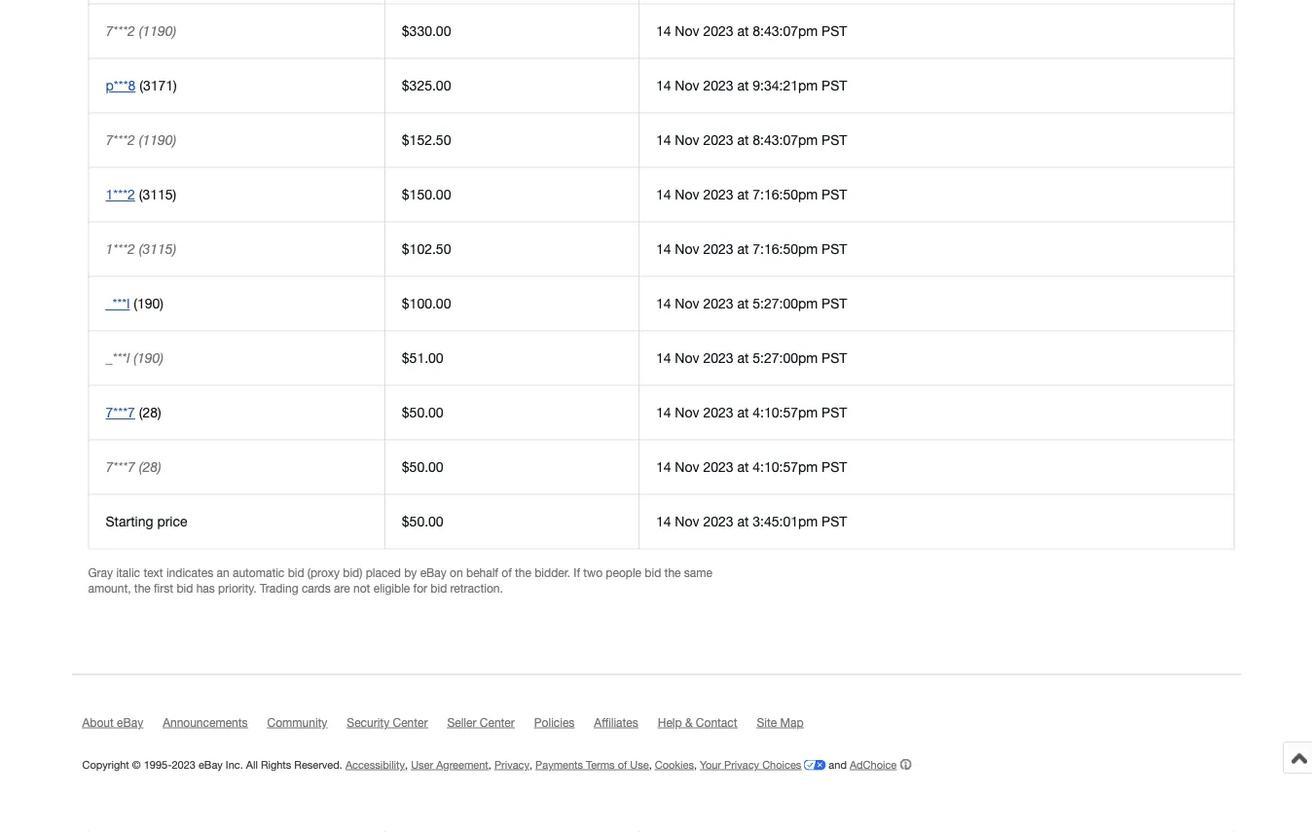 Task type: describe. For each thing, give the bounding box(es) containing it.
5 14 from the top
[[656, 241, 671, 257]]

if
[[574, 566, 580, 580]]

2 nov from the top
[[675, 77, 700, 93]]

behalf
[[466, 566, 498, 580]]

community
[[267, 716, 327, 729]]

gray italic text indicates an automatic bid (proxy bid) placed by ebay on behalf of the bidder. if two people bid the same amount, the first bid has priority. trading cards are not eligible for bid retraction.
[[88, 566, 713, 595]]

has
[[196, 582, 215, 595]]

amount,
[[88, 582, 131, 595]]

about
[[82, 716, 114, 729]]

7***7 link
[[106, 405, 135, 421]]

security center
[[347, 716, 428, 729]]

1 horizontal spatial the
[[515, 566, 532, 580]]

1 7***7 (28) from the top
[[106, 405, 161, 421]]

cards
[[302, 582, 331, 595]]

1 horizontal spatial ebay
[[199, 758, 223, 771]]

agreement
[[436, 758, 489, 771]]

2 at from the top
[[737, 77, 749, 93]]

p***8 link
[[106, 77, 136, 93]]

1 horizontal spatial of
[[618, 758, 627, 771]]

and
[[829, 758, 847, 771]]

4 14 from the top
[[656, 186, 671, 203]]

9 at from the top
[[737, 459, 749, 475]]

cookies link
[[655, 758, 694, 771]]

(3171)
[[139, 77, 177, 93]]

center for security center
[[393, 716, 428, 729]]

10 pst from the top
[[822, 514, 847, 530]]

bidder.
[[535, 566, 570, 580]]

site map
[[757, 716, 804, 729]]

9 nov from the top
[[675, 459, 700, 475]]

5 , from the left
[[694, 758, 697, 771]]

10 at from the top
[[737, 514, 749, 530]]

payments terms of use link
[[536, 758, 649, 771]]

not
[[353, 582, 370, 595]]

&
[[685, 716, 693, 729]]

9:34:21pm
[[753, 77, 818, 93]]

help & contact link
[[658, 716, 757, 738]]

(1190) for $152.50
[[139, 132, 176, 148]]

your privacy choices link
[[700, 758, 826, 771]]

1***2 (3115) for $102.50
[[106, 241, 176, 257]]

are
[[334, 582, 350, 595]]

user
[[411, 758, 433, 771]]

eligible
[[374, 582, 410, 595]]

2 (28) from the top
[[139, 459, 161, 475]]

accessibility
[[346, 758, 405, 771]]

contact
[[696, 716, 738, 729]]

$152.50
[[402, 132, 451, 148]]

2 14 nov 2023 at 4:10:57pm pst from the top
[[656, 459, 847, 475]]

1***2 for $102.50
[[106, 241, 135, 257]]

bid right for at the bottom of page
[[431, 582, 447, 595]]

affiliates link
[[594, 716, 658, 738]]

8:43:07pm for $330.00
[[753, 23, 818, 39]]

seller
[[447, 716, 477, 729]]

10 nov from the top
[[675, 514, 700, 530]]

3 14 from the top
[[656, 132, 671, 148]]

rights
[[261, 758, 291, 771]]

(3115) for $102.50
[[139, 241, 176, 257]]

6 14 from the top
[[656, 295, 671, 312]]

5:27:00pm for $51.00
[[753, 350, 818, 366]]

14 nov 2023 at 7:16:50pm pst for $150.00
[[656, 186, 847, 203]]

8:43:07pm for $152.50
[[753, 132, 818, 148]]

2 privacy from the left
[[724, 758, 760, 771]]

_***l (190) for $51.00
[[106, 350, 163, 366]]

indicates
[[166, 566, 213, 580]]

1 4:10:57pm from the top
[[753, 405, 818, 421]]

your
[[700, 758, 721, 771]]

help & contact
[[658, 716, 738, 729]]

placed
[[366, 566, 401, 580]]

p***8 (3171)
[[106, 77, 177, 93]]

7:16:50pm for $150.00
[[753, 186, 818, 203]]

4 nov from the top
[[675, 186, 700, 203]]

use
[[630, 758, 649, 771]]

two
[[583, 566, 603, 580]]

(proxy
[[308, 566, 340, 580]]

4 , from the left
[[649, 758, 652, 771]]

2 7***7 (28) from the top
[[106, 459, 161, 475]]

bid)
[[343, 566, 362, 580]]

(190) for $100.00
[[134, 295, 163, 312]]

8 nov from the top
[[675, 405, 700, 421]]

1 $50.00 from the top
[[402, 405, 444, 421]]

italic
[[116, 566, 140, 580]]

policies
[[534, 716, 575, 729]]

starting price
[[106, 514, 187, 530]]

adchoice
[[850, 758, 897, 771]]

14 nov 2023 at 5:27:00pm pst for $51.00
[[656, 350, 847, 366]]

1 , from the left
[[405, 758, 408, 771]]

text
[[143, 566, 163, 580]]

trading
[[260, 582, 298, 595]]

center for seller center
[[480, 716, 515, 729]]

$330.00
[[402, 23, 451, 39]]

1 (28) from the top
[[139, 405, 161, 421]]

_***l link
[[106, 295, 130, 312]]

first
[[154, 582, 173, 595]]

14 nov 2023 at 5:27:00pm pst for $100.00
[[656, 295, 847, 312]]

policies link
[[534, 716, 594, 738]]

3 , from the left
[[530, 758, 533, 771]]

automatic
[[233, 566, 285, 580]]

about ebay link
[[82, 716, 163, 738]]

4 at from the top
[[737, 186, 749, 203]]

$100.00
[[402, 295, 451, 312]]

community link
[[267, 716, 347, 738]]

all
[[246, 758, 258, 771]]

14 nov 2023 at 7:16:50pm pst for $102.50
[[656, 241, 847, 257]]

bid down indicates
[[177, 582, 193, 595]]

same
[[684, 566, 713, 580]]

5 at from the top
[[737, 241, 749, 257]]

7 nov from the top
[[675, 350, 700, 366]]

payments
[[536, 758, 583, 771]]

1 7***7 from the top
[[106, 405, 135, 421]]

and adchoice
[[826, 758, 897, 771]]

security center link
[[347, 716, 447, 738]]

5:27:00pm for $100.00
[[753, 295, 818, 312]]

14 nov 2023 at 8:43:07pm pst for $152.50
[[656, 132, 847, 148]]

priority.
[[218, 582, 257, 595]]



Task type: vqa. For each thing, say whether or not it's contained in the screenshot.
payments
yes



Task type: locate. For each thing, give the bounding box(es) containing it.
1 vertical spatial (190)
[[134, 350, 163, 366]]

1 14 nov 2023 at 4:10:57pm pst from the top
[[656, 405, 847, 421]]

_***l (190) for $100.00
[[106, 295, 163, 312]]

4 pst from the top
[[822, 186, 847, 203]]

1***2 for $150.00
[[106, 186, 135, 203]]

(190) for $51.00
[[134, 350, 163, 366]]

7:16:50pm for $102.50
[[753, 241, 818, 257]]

at
[[737, 23, 749, 39], [737, 77, 749, 93], [737, 132, 749, 148], [737, 186, 749, 203], [737, 241, 749, 257], [737, 295, 749, 312], [737, 350, 749, 366], [737, 405, 749, 421], [737, 459, 749, 475], [737, 514, 749, 530]]

0 vertical spatial 1***2
[[106, 186, 135, 203]]

2 (1190) from the top
[[139, 132, 176, 148]]

1 vertical spatial _***l
[[106, 350, 130, 366]]

3 nov from the top
[[675, 132, 700, 148]]

on
[[450, 566, 463, 580]]

1***2 (3115) for $150.00
[[106, 186, 176, 203]]

1 pst from the top
[[822, 23, 847, 39]]

$150.00
[[402, 186, 451, 203]]

copyright
[[82, 758, 129, 771]]

site map link
[[757, 716, 823, 738]]

$50.00
[[402, 405, 444, 421], [402, 459, 444, 475], [402, 514, 444, 530]]

1 vertical spatial 1***2 (3115)
[[106, 241, 176, 257]]

1 8:43:07pm from the top
[[753, 23, 818, 39]]

1 (1190) from the top
[[139, 23, 176, 39]]

choices
[[762, 758, 802, 771]]

1 vertical spatial 7***7
[[106, 459, 135, 475]]

seller center
[[447, 716, 515, 729]]

8 at from the top
[[737, 405, 749, 421]]

2 8:43:07pm from the top
[[753, 132, 818, 148]]

2 , from the left
[[489, 758, 492, 771]]

1 privacy from the left
[[495, 758, 530, 771]]

7***2 (1190) for $152.50
[[106, 132, 176, 148]]

©
[[132, 758, 141, 771]]

3:45:01pm
[[753, 514, 818, 530]]

0 vertical spatial 14 nov 2023 at 4:10:57pm pst
[[656, 405, 847, 421]]

1 vertical spatial 14 nov 2023 at 8:43:07pm pst
[[656, 132, 847, 148]]

7***2 for $152.50
[[106, 132, 135, 148]]

2 (190) from the top
[[134, 350, 163, 366]]

0 vertical spatial $50.00
[[402, 405, 444, 421]]

2 4:10:57pm from the top
[[753, 459, 818, 475]]

0 vertical spatial 7***2 (1190)
[[106, 23, 176, 39]]

copyright © 1995-2023 ebay inc. all rights reserved. accessibility , user agreement , privacy , payments terms of use , cookies , your privacy choices
[[82, 758, 802, 771]]

an
[[217, 566, 229, 580]]

site
[[757, 716, 777, 729]]

0 vertical spatial _***l
[[106, 295, 130, 312]]

14 nov 2023 at 8:43:07pm pst up 14 nov 2023 at 9:34:21pm pst
[[656, 23, 847, 39]]

7 pst from the top
[[822, 350, 847, 366]]

_***l
[[106, 295, 130, 312], [106, 350, 130, 366]]

1 at from the top
[[737, 23, 749, 39]]

seller center link
[[447, 716, 534, 738]]

1 vertical spatial 7:16:50pm
[[753, 241, 818, 257]]

7:16:50pm
[[753, 186, 818, 203], [753, 241, 818, 257]]

7***7
[[106, 405, 135, 421], [106, 459, 135, 475]]

2 vertical spatial $50.00
[[402, 514, 444, 530]]

1 5:27:00pm from the top
[[753, 295, 818, 312]]

1 vertical spatial _***l (190)
[[106, 350, 163, 366]]

2 vertical spatial ebay
[[199, 758, 223, 771]]

0 vertical spatial 7***2
[[106, 23, 135, 39]]

2 5:27:00pm from the top
[[753, 350, 818, 366]]

7***2 for $330.00
[[106, 23, 135, 39]]

center inside security center link
[[393, 716, 428, 729]]

1***2
[[106, 186, 135, 203], [106, 241, 135, 257]]

7***2 up 1***2 link
[[106, 132, 135, 148]]

1 vertical spatial (1190)
[[139, 132, 176, 148]]

, left user
[[405, 758, 408, 771]]

by
[[404, 566, 417, 580]]

(190) right _***l link
[[134, 295, 163, 312]]

2 center from the left
[[480, 716, 515, 729]]

2 7***2 (1190) from the top
[[106, 132, 176, 148]]

1 vertical spatial of
[[618, 758, 627, 771]]

0 vertical spatial 14 nov 2023 at 7:16:50pm pst
[[656, 186, 847, 203]]

(28) right 7***7 link
[[139, 405, 161, 421]]

announcements
[[163, 716, 248, 729]]

8 pst from the top
[[822, 405, 847, 421]]

retraction.
[[450, 582, 503, 595]]

1 vertical spatial 14 nov 2023 at 4:10:57pm pst
[[656, 459, 847, 475]]

3 $50.00 from the top
[[402, 514, 444, 530]]

2 _***l (190) from the top
[[106, 350, 163, 366]]

gray
[[88, 566, 113, 580]]

2 7:16:50pm from the top
[[753, 241, 818, 257]]

7***7 (28)
[[106, 405, 161, 421], [106, 459, 161, 475]]

1 center from the left
[[393, 716, 428, 729]]

7***2 (1190) down 'p***8 (3171)'
[[106, 132, 176, 148]]

privacy down seller center link on the bottom of the page
[[495, 758, 530, 771]]

the left same on the bottom
[[665, 566, 681, 580]]

0 vertical spatial (28)
[[139, 405, 161, 421]]

6 nov from the top
[[675, 295, 700, 312]]

9 pst from the top
[[822, 459, 847, 475]]

1 nov from the top
[[675, 23, 700, 39]]

3 at from the top
[[737, 132, 749, 148]]

0 vertical spatial 7:16:50pm
[[753, 186, 818, 203]]

5 pst from the top
[[822, 241, 847, 257]]

3 pst from the top
[[822, 132, 847, 148]]

1 vertical spatial 14 nov 2023 at 5:27:00pm pst
[[656, 350, 847, 366]]

0 vertical spatial (190)
[[134, 295, 163, 312]]

7***2 up p***8 link
[[106, 23, 135, 39]]

0 vertical spatial of
[[502, 566, 512, 580]]

$51.00
[[402, 350, 444, 366]]

ebay up for at the bottom of page
[[420, 566, 447, 580]]

1***2 link
[[106, 186, 135, 203]]

6 pst from the top
[[822, 295, 847, 312]]

ebay right about
[[117, 716, 143, 729]]

of right the behalf
[[502, 566, 512, 580]]

0 vertical spatial 7***7
[[106, 405, 135, 421]]

1 14 from the top
[[656, 23, 671, 39]]

0 vertical spatial 8:43:07pm
[[753, 23, 818, 39]]

accessibility link
[[346, 758, 405, 771]]

(28)
[[139, 405, 161, 421], [139, 459, 161, 475]]

1 (190) from the top
[[134, 295, 163, 312]]

8:43:07pm
[[753, 23, 818, 39], [753, 132, 818, 148]]

1 1***2 from the top
[[106, 186, 135, 203]]

privacy link
[[495, 758, 530, 771]]

1 vertical spatial 8:43:07pm
[[753, 132, 818, 148]]

7***2 (1190) up 'p***8 (3171)'
[[106, 23, 176, 39]]

0 vertical spatial 7***7 (28)
[[106, 405, 161, 421]]

14 nov 2023 at 8:43:07pm pst for $330.00
[[656, 23, 847, 39]]

2 14 nov 2023 at 5:27:00pm pst from the top
[[656, 350, 847, 366]]

center right seller
[[480, 716, 515, 729]]

privacy right your
[[724, 758, 760, 771]]

5 nov from the top
[[675, 241, 700, 257]]

1 vertical spatial 4:10:57pm
[[753, 459, 818, 475]]

0 horizontal spatial ebay
[[117, 716, 143, 729]]

(190) up 7***7 link
[[134, 350, 163, 366]]

7***2
[[106, 23, 135, 39], [106, 132, 135, 148]]

, left privacy link
[[489, 758, 492, 771]]

map
[[780, 716, 804, 729]]

(28) up the starting price
[[139, 459, 161, 475]]

0 vertical spatial 1***2 (3115)
[[106, 186, 176, 203]]

7***2 (1190) for $330.00
[[106, 23, 176, 39]]

2 _***l from the top
[[106, 350, 130, 366]]

1 vertical spatial (3115)
[[139, 241, 176, 257]]

1 horizontal spatial center
[[480, 716, 515, 729]]

2 14 nov 2023 at 8:43:07pm pst from the top
[[656, 132, 847, 148]]

1 horizontal spatial privacy
[[724, 758, 760, 771]]

0 vertical spatial (1190)
[[139, 23, 176, 39]]

14 nov 2023 at 9:34:21pm pst
[[656, 77, 847, 93]]

8 14 from the top
[[656, 405, 671, 421]]

, left cookies
[[649, 758, 652, 771]]

1 14 nov 2023 at 5:27:00pm pst from the top
[[656, 295, 847, 312]]

price
[[157, 514, 187, 530]]

ebay
[[420, 566, 447, 580], [117, 716, 143, 729], [199, 758, 223, 771]]

2 horizontal spatial ebay
[[420, 566, 447, 580]]

help
[[658, 716, 682, 729]]

0 horizontal spatial the
[[134, 582, 151, 595]]

1 (3115) from the top
[[139, 186, 176, 203]]

1 vertical spatial 14 nov 2023 at 7:16:50pm pst
[[656, 241, 847, 257]]

of left use
[[618, 758, 627, 771]]

0 vertical spatial ebay
[[420, 566, 447, 580]]

2 14 from the top
[[656, 77, 671, 93]]

_***l for $51.00
[[106, 350, 130, 366]]

1 7***2 (1190) from the top
[[106, 23, 176, 39]]

the left the bidder.
[[515, 566, 532, 580]]

1***2 (3115)
[[106, 186, 176, 203], [106, 241, 176, 257]]

of inside the gray italic text indicates an automatic bid (proxy bid) placed by ebay on behalf of the bidder. if two people bid the same amount, the first bid has priority. trading cards are not eligible for bid retraction.
[[502, 566, 512, 580]]

about ebay
[[82, 716, 143, 729]]

nov
[[675, 23, 700, 39], [675, 77, 700, 93], [675, 132, 700, 148], [675, 186, 700, 203], [675, 241, 700, 257], [675, 295, 700, 312], [675, 350, 700, 366], [675, 405, 700, 421], [675, 459, 700, 475], [675, 514, 700, 530]]

1 7***2 from the top
[[106, 23, 135, 39]]

1 7:16:50pm from the top
[[753, 186, 818, 203]]

pst
[[822, 23, 847, 39], [822, 77, 847, 93], [822, 132, 847, 148], [822, 186, 847, 203], [822, 241, 847, 257], [822, 295, 847, 312], [822, 350, 847, 366], [822, 405, 847, 421], [822, 459, 847, 475], [822, 514, 847, 530]]

2 14 nov 2023 at 7:16:50pm pst from the top
[[656, 241, 847, 257]]

for
[[413, 582, 427, 595]]

0 vertical spatial 5:27:00pm
[[753, 295, 818, 312]]

starting
[[106, 514, 153, 530]]

reserved.
[[294, 758, 343, 771]]

1 _***l (190) from the top
[[106, 295, 163, 312]]

4:10:57pm
[[753, 405, 818, 421], [753, 459, 818, 475]]

bid right people
[[645, 566, 661, 580]]

(1190) up the (3171)
[[139, 23, 176, 39]]

inc.
[[226, 758, 243, 771]]

0 vertical spatial 4:10:57pm
[[753, 405, 818, 421]]

center right 'security'
[[393, 716, 428, 729]]

, left payments
[[530, 758, 533, 771]]

1 1***2 (3115) from the top
[[106, 186, 176, 203]]

1 vertical spatial 5:27:00pm
[[753, 350, 818, 366]]

14 nov 2023 at 8:43:07pm pst down 14 nov 2023 at 9:34:21pm pst
[[656, 132, 847, 148]]

0 vertical spatial 14 nov 2023 at 8:43:07pm pst
[[656, 23, 847, 39]]

0 vertical spatial _***l (190)
[[106, 295, 163, 312]]

7***2 (1190)
[[106, 23, 176, 39], [106, 132, 176, 148]]

2 horizontal spatial the
[[665, 566, 681, 580]]

6 at from the top
[[737, 295, 749, 312]]

14 nov 2023 at 7:16:50pm pst
[[656, 186, 847, 203], [656, 241, 847, 257]]

2 7***2 from the top
[[106, 132, 135, 148]]

0 horizontal spatial center
[[393, 716, 428, 729]]

privacy
[[495, 758, 530, 771], [724, 758, 760, 771]]

1 vertical spatial ebay
[[117, 716, 143, 729]]

7 at from the top
[[737, 350, 749, 366]]

(1190) down the (3171)
[[139, 132, 176, 148]]

1 14 nov 2023 at 8:43:07pm pst from the top
[[656, 23, 847, 39]]

1 vertical spatial 7***7 (28)
[[106, 459, 161, 475]]

1 14 nov 2023 at 7:16:50pm pst from the top
[[656, 186, 847, 203]]

adchoice link
[[850, 758, 912, 771]]

p***8
[[106, 77, 136, 93]]

ebay inside the gray italic text indicates an automatic bid (proxy bid) placed by ebay on behalf of the bidder. if two people bid the same amount, the first bid has priority. trading cards are not eligible for bid retraction.
[[420, 566, 447, 580]]

(3115) for $150.00
[[139, 186, 176, 203]]

1 vertical spatial 1***2
[[106, 241, 135, 257]]

8:43:07pm down 9:34:21pm
[[753, 132, 818, 148]]

_***l for $100.00
[[106, 295, 130, 312]]

$102.50
[[402, 241, 451, 257]]

(1190) for $330.00
[[139, 23, 176, 39]]

1 vertical spatial $50.00
[[402, 459, 444, 475]]

1 vertical spatial 7***2 (1190)
[[106, 132, 176, 148]]

, left your
[[694, 758, 697, 771]]

7 14 from the top
[[656, 350, 671, 366]]

2 7***7 from the top
[[106, 459, 135, 475]]

announcements link
[[163, 716, 267, 738]]

0 horizontal spatial of
[[502, 566, 512, 580]]

0 vertical spatial (3115)
[[139, 186, 176, 203]]

2 $50.00 from the top
[[402, 459, 444, 475]]

terms
[[586, 758, 615, 771]]

(1190)
[[139, 23, 176, 39], [139, 132, 176, 148]]

1995-
[[144, 758, 172, 771]]

bid
[[288, 566, 304, 580], [645, 566, 661, 580], [177, 582, 193, 595], [431, 582, 447, 595]]

1 vertical spatial (28)
[[139, 459, 161, 475]]

cookies
[[655, 758, 694, 771]]

user agreement link
[[411, 758, 489, 771]]

10 14 from the top
[[656, 514, 671, 530]]

center inside seller center link
[[480, 716, 515, 729]]

$325.00
[[402, 77, 451, 93]]

1 vertical spatial 7***2
[[106, 132, 135, 148]]

the
[[515, 566, 532, 580], [665, 566, 681, 580], [134, 582, 151, 595]]

the down text
[[134, 582, 151, 595]]

2 pst from the top
[[822, 77, 847, 93]]

2 (3115) from the top
[[139, 241, 176, 257]]

0 vertical spatial 14 nov 2023 at 5:27:00pm pst
[[656, 295, 847, 312]]

ebay left inc.
[[199, 758, 223, 771]]

affiliates
[[594, 716, 638, 729]]

2 1***2 (3115) from the top
[[106, 241, 176, 257]]

2 1***2 from the top
[[106, 241, 135, 257]]

people
[[606, 566, 642, 580]]

9 14 from the top
[[656, 459, 671, 475]]

14 nov 2023 at 3:45:01pm pst
[[656, 514, 847, 530]]

1 _***l from the top
[[106, 295, 130, 312]]

0 horizontal spatial privacy
[[495, 758, 530, 771]]

bid up trading
[[288, 566, 304, 580]]

14 nov 2023 at 5:27:00pm pst
[[656, 295, 847, 312], [656, 350, 847, 366]]

5:27:00pm
[[753, 295, 818, 312], [753, 350, 818, 366]]

security
[[347, 716, 390, 729]]

8:43:07pm up 9:34:21pm
[[753, 23, 818, 39]]



